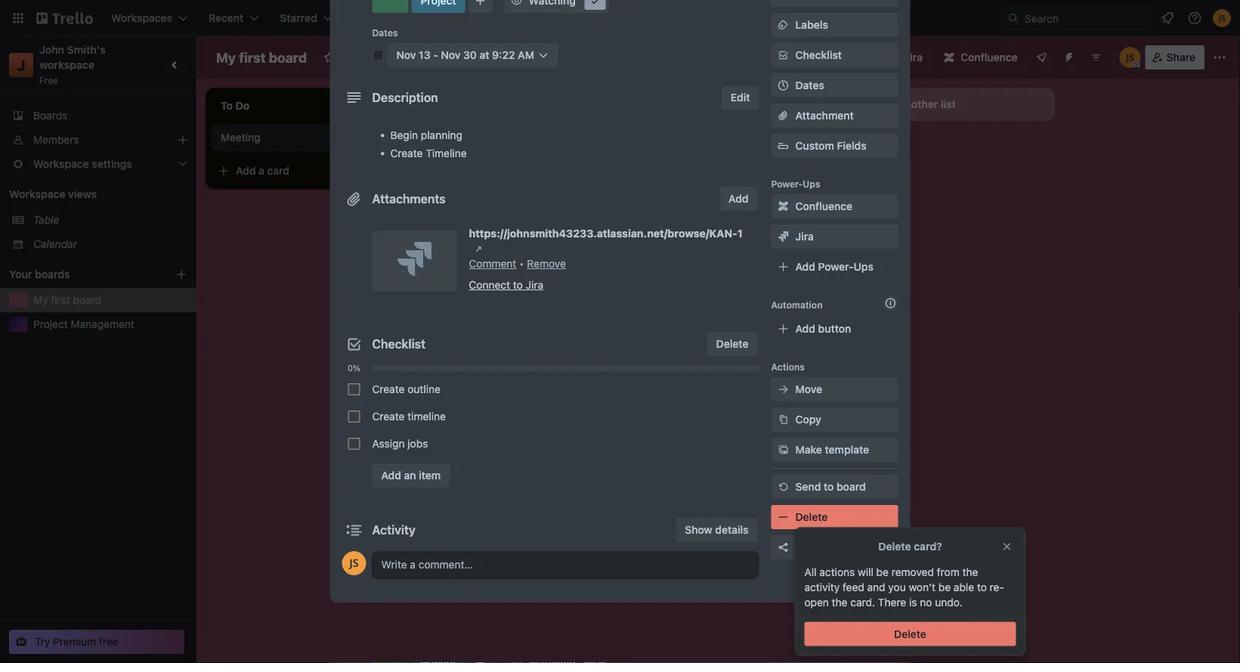 Task type: describe. For each thing, give the bounding box(es) containing it.
0 horizontal spatial ups
[[803, 178, 821, 189]]

move link
[[772, 377, 899, 402]]

activity
[[372, 523, 416, 537]]

create for create
[[448, 12, 481, 24]]

open information menu image
[[1188, 11, 1203, 26]]

planning
[[421, 129, 463, 141]]

remove
[[527, 257, 566, 270]]

30
[[464, 49, 477, 61]]

comment
[[469, 257, 517, 270]]

create for create timeline
[[372, 410, 405, 423]]

power- for add
[[819, 261, 854, 273]]

sm image for jira
[[776, 229, 791, 244]]

show details
[[685, 524, 749, 536]]

sm image up am
[[509, 0, 525, 8]]

board link
[[372, 45, 437, 70]]

create for create outline
[[372, 383, 405, 396]]

table link
[[33, 212, 188, 228]]

make template link
[[772, 438, 899, 462]]

add right begin
[[451, 137, 471, 150]]

Board name text field
[[209, 45, 315, 70]]

https://johnsmith43233.atlassian.net/browse/kan-1
[[469, 227, 743, 240]]

j
[[17, 56, 25, 74]]

list
[[942, 98, 956, 110]]

delete for delete link to the left
[[717, 338, 749, 350]]

nov 13 - nov 30 at 9:22 am
[[397, 49, 535, 61]]

labels link
[[772, 13, 899, 37]]

Search field
[[1020, 7, 1152, 29]]

card?
[[914, 540, 943, 552]]

share for topmost share button
[[1167, 51, 1196, 64]]

search image
[[1008, 12, 1020, 24]]

1 horizontal spatial delete
[[796, 511, 828, 523]]

calendar for calendar power-up
[[771, 51, 815, 64]]

1 vertical spatial jira
[[796, 230, 814, 243]]

add an item
[[382, 469, 441, 482]]

0 notifications image
[[1159, 9, 1177, 27]]

another
[[900, 98, 939, 110]]

management
[[71, 318, 134, 330]]

add inside 'button'
[[877, 98, 897, 110]]

nov 13 - nov 30 at 9:22 am button
[[388, 43, 559, 67]]

1
[[738, 227, 743, 240]]

is
[[910, 596, 918, 608]]

power ups image
[[1037, 51, 1049, 64]]

0 horizontal spatial delete link
[[708, 332, 758, 356]]

add power-ups
[[796, 261, 874, 273]]

dates inside "dates" button
[[796, 79, 825, 92]]

0 horizontal spatial first
[[51, 294, 70, 306]]

john smith's workspace link
[[39, 43, 109, 71]]

-
[[434, 49, 438, 61]]

add inside button
[[796, 323, 816, 335]]

a for top add a card button
[[473, 137, 479, 150]]

add a card for top add a card button
[[451, 137, 504, 150]]

create timeline
[[372, 410, 446, 423]]

create from template… image
[[817, 138, 829, 150]]

john smith (johnsmith38824343) image
[[342, 551, 366, 575]]

try premium free
[[35, 636, 118, 648]]

try
[[35, 636, 50, 648]]

removed
[[892, 566, 935, 578]]

add up automation at the top of page
[[796, 261, 816, 273]]

power- for calendar
[[818, 51, 852, 64]]

0%
[[348, 363, 361, 373]]

0 vertical spatial to
[[824, 481, 834, 493]]

card.
[[851, 596, 876, 608]]

send to board link
[[772, 475, 899, 499]]

actions
[[820, 566, 856, 578]]

john smith's workspace free
[[39, 43, 109, 85]]

to inside all actions will be removed from the activity feed and you won't be able to re- open the card. there is no undo.
[[978, 581, 988, 593]]

my inside my first board link
[[33, 294, 48, 306]]

no
[[921, 596, 933, 608]]

sm image for checklist
[[776, 48, 791, 63]]

boards
[[33, 109, 68, 122]]

https://johnsmith43233.atlassian.net/browse/kan 1 image
[[472, 241, 487, 256]]

sm image for copy
[[776, 412, 791, 427]]

board
[[398, 51, 427, 64]]

make template
[[796, 444, 870, 456]]

calendar for calendar
[[33, 238, 77, 250]]

share for share button to the left
[[796, 541, 825, 554]]

meeting
[[221, 131, 260, 144]]

and
[[868, 581, 886, 593]]

a for add a card button to the bottom
[[259, 164, 265, 177]]

1 vertical spatial card
[[267, 164, 290, 177]]

dates button
[[772, 73, 899, 98]]

add up '1'
[[729, 192, 749, 205]]

2 nov from the left
[[441, 49, 461, 61]]

your boards with 2 items element
[[9, 265, 153, 284]]

add another list
[[877, 98, 956, 110]]

0 vertical spatial be
[[877, 566, 889, 578]]

1 vertical spatial be
[[939, 581, 951, 593]]

edit
[[731, 91, 751, 104]]

my first board inside my first board 'text field'
[[216, 49, 307, 65]]

there
[[879, 596, 907, 608]]

checklist link
[[772, 43, 899, 67]]

0 vertical spatial add a card button
[[427, 132, 596, 156]]

delete for delete card?
[[879, 540, 912, 552]]

sm image for confluence
[[776, 199, 791, 214]]

timeline
[[426, 147, 467, 160]]

checklist group
[[342, 376, 760, 458]]

jobs
[[408, 437, 428, 450]]

all
[[805, 566, 817, 578]]

open
[[805, 596, 829, 608]]

customize views image
[[444, 50, 459, 65]]

item
[[419, 469, 441, 482]]

calendar power-up
[[771, 51, 866, 64]]

your
[[9, 268, 32, 281]]

able
[[954, 581, 975, 593]]

members link
[[0, 128, 197, 152]]

0 horizontal spatial dates
[[372, 27, 398, 38]]

create inside begin planning create timeline
[[391, 147, 423, 160]]

my first board inside my first board link
[[33, 294, 101, 306]]

show menu image
[[1213, 50, 1228, 65]]

meeting link
[[221, 130, 396, 145]]

outline
[[408, 383, 441, 396]]

attachments
[[372, 192, 446, 206]]

0 horizontal spatial share button
[[772, 535, 899, 560]]

my first board link
[[33, 293, 188, 308]]

add button
[[796, 323, 852, 335]]

up
[[852, 51, 866, 64]]

workspace
[[39, 59, 95, 71]]

confluence button
[[936, 45, 1027, 70]]

0 vertical spatial share button
[[1146, 45, 1205, 70]]

automation
[[772, 299, 823, 310]]

boards
[[35, 268, 70, 281]]

send
[[796, 481, 822, 493]]

1 vertical spatial ups
[[854, 261, 874, 273]]

free
[[99, 636, 118, 648]]



Task type: vqa. For each thing, say whether or not it's contained in the screenshot.
Project Management LINK
yes



Task type: locate. For each thing, give the bounding box(es) containing it.
0 horizontal spatial a
[[259, 164, 265, 177]]

confluence down the power-ups
[[796, 200, 853, 212]]

1 vertical spatial checklist
[[372, 337, 426, 351]]

0 horizontal spatial confluence
[[796, 200, 853, 212]]

2 horizontal spatial board
[[837, 481, 866, 493]]

2 vertical spatial power-
[[819, 261, 854, 273]]

custom fields button
[[772, 138, 899, 154]]

1 horizontal spatial share
[[1167, 51, 1196, 64]]

views
[[68, 188, 97, 200]]

workspace
[[9, 188, 65, 200]]

john smith (johnsmith38824343) image right open information menu image
[[1214, 9, 1232, 27]]

add a card
[[451, 137, 504, 150], [236, 164, 290, 177]]

1 horizontal spatial calendar
[[771, 51, 815, 64]]

0 vertical spatial a
[[473, 137, 479, 150]]

power- up automation at the top of page
[[819, 261, 854, 273]]

share button up actions
[[772, 535, 899, 560]]

premium
[[53, 636, 96, 648]]

my first board down "your boards with 2 items" element
[[33, 294, 101, 306]]

delete
[[717, 338, 749, 350], [796, 511, 828, 523], [879, 540, 912, 552]]

0 horizontal spatial card
[[267, 164, 290, 177]]

sm image inside copy link
[[776, 412, 791, 427]]

0 vertical spatial card
[[482, 137, 504, 150]]

1 horizontal spatial board
[[269, 49, 307, 65]]

confluence down 'search' icon
[[961, 51, 1018, 64]]

1 vertical spatial john smith (johnsmith38824343) image
[[1120, 47, 1142, 68]]

the up able
[[963, 566, 979, 578]]

a right timeline
[[473, 137, 479, 150]]

you
[[889, 581, 907, 593]]

add left the an
[[382, 469, 402, 482]]

calendar power-up link
[[745, 45, 875, 70]]

0 vertical spatial first
[[239, 49, 266, 65]]

to right the send at the bottom right of page
[[824, 481, 834, 493]]

power- inside add power-ups link
[[819, 261, 854, 273]]

sm image inside make template link
[[776, 442, 791, 458]]

send to board
[[796, 481, 866, 493]]

create inside button
[[448, 12, 481, 24]]

1 vertical spatial my first board
[[33, 294, 101, 306]]

0 vertical spatial power-
[[818, 51, 852, 64]]

description
[[372, 90, 438, 105]]

john smith (johnsmith38824343) image
[[1214, 9, 1232, 27], [1120, 47, 1142, 68]]

1 horizontal spatial to
[[978, 581, 988, 593]]

button
[[819, 323, 852, 335]]

0 vertical spatial share
[[1167, 51, 1196, 64]]

board
[[269, 49, 307, 65], [73, 294, 101, 306], [837, 481, 866, 493]]

1 horizontal spatial jira
[[905, 51, 923, 64]]

1 horizontal spatial checklist
[[796, 49, 842, 61]]

project management link
[[33, 317, 188, 332]]

create button
[[439, 6, 490, 30]]

0 vertical spatial add a card
[[451, 137, 504, 150]]

1 vertical spatial dates
[[796, 79, 825, 92]]

9:22
[[492, 49, 515, 61]]

sm image inside "send to board" link
[[776, 479, 791, 495]]

0 horizontal spatial my
[[33, 294, 48, 306]]

free
[[39, 75, 58, 85]]

create up the create timeline
[[372, 383, 405, 396]]

power- up "dates" button
[[818, 51, 852, 64]]

1 vertical spatial the
[[832, 596, 848, 608]]

1 vertical spatial a
[[259, 164, 265, 177]]

1 horizontal spatial add a card button
[[427, 132, 596, 156]]

at
[[480, 49, 490, 61]]

sm image for labels
[[776, 17, 791, 33]]

checklist down labels
[[796, 49, 842, 61]]

try premium free button
[[9, 630, 185, 654]]

sm image
[[588, 0, 603, 8], [776, 48, 791, 63], [776, 199, 791, 214], [776, 229, 791, 244], [776, 442, 791, 458], [776, 479, 791, 495], [776, 510, 791, 525]]

add a card down 'meeting'
[[236, 164, 290, 177]]

2 vertical spatial delete
[[879, 540, 912, 552]]

my
[[216, 49, 236, 65], [33, 294, 48, 306]]

sm image
[[509, 0, 525, 8], [776, 17, 791, 33], [776, 382, 791, 397], [776, 412, 791, 427]]

won't
[[909, 581, 936, 593]]

assign
[[372, 437, 405, 450]]

table
[[33, 214, 59, 226]]

add left another at the right top of the page
[[877, 98, 897, 110]]

power- down "custom"
[[772, 178, 803, 189]]

1 vertical spatial add a card
[[236, 164, 290, 177]]

0 horizontal spatial add a card button
[[212, 159, 381, 183]]

Mark due date as complete checkbox
[[372, 49, 385, 61]]

1 vertical spatial share
[[796, 541, 825, 554]]

1 horizontal spatial the
[[963, 566, 979, 578]]

create outline
[[372, 383, 441, 396]]

0 horizontal spatial calendar
[[33, 238, 77, 250]]

project
[[33, 318, 68, 330]]

jira up add power-ups
[[796, 230, 814, 243]]

add a card right begin
[[451, 137, 504, 150]]

sm image inside labels "link"
[[776, 17, 791, 33]]

calendar down the table at the top of the page
[[33, 238, 77, 250]]

1 vertical spatial first
[[51, 294, 70, 306]]

card
[[482, 137, 504, 150], [267, 164, 290, 177]]

Create timeline checkbox
[[348, 411, 360, 423]]

1 horizontal spatial john smith (johnsmith38824343) image
[[1214, 9, 1232, 27]]

Assign jobs checkbox
[[348, 438, 360, 450]]

project management
[[33, 318, 134, 330]]

board up project management
[[73, 294, 101, 306]]

ups up add button button
[[854, 261, 874, 273]]

add power-ups link
[[772, 255, 899, 279]]

0 horizontal spatial delete
[[717, 338, 749, 350]]

checklist
[[796, 49, 842, 61], [372, 337, 426, 351]]

calendar down labels
[[771, 51, 815, 64]]

0 vertical spatial dates
[[372, 27, 398, 38]]

copy link
[[772, 408, 899, 432]]

0 vertical spatial checklist
[[796, 49, 842, 61]]

feed
[[843, 581, 865, 593]]

sm image inside checklist link
[[776, 48, 791, 63]]

0 vertical spatial jira
[[905, 51, 923, 64]]

an
[[404, 469, 416, 482]]

power-ups
[[772, 178, 821, 189]]

sm image for move
[[776, 382, 791, 397]]

1 horizontal spatial delete link
[[772, 505, 899, 529]]

sm image inside 'move' link
[[776, 382, 791, 397]]

checklist inside checklist link
[[796, 49, 842, 61]]

dates down the calendar power-up link
[[796, 79, 825, 92]]

board down template
[[837, 481, 866, 493]]

2 vertical spatial board
[[837, 481, 866, 493]]

john
[[39, 43, 64, 56]]

https://johnsmith43233.atlassian.net/browse/kan-
[[469, 227, 738, 240]]

0 vertical spatial the
[[963, 566, 979, 578]]

1 horizontal spatial be
[[939, 581, 951, 593]]

1 vertical spatial add a card button
[[212, 159, 381, 183]]

be up and
[[877, 566, 889, 578]]

undo.
[[936, 596, 963, 608]]

1 vertical spatial power-
[[772, 178, 803, 189]]

color: green, title: none image
[[372, 0, 409, 13]]

1 horizontal spatial confluence
[[961, 51, 1018, 64]]

workspace views
[[9, 188, 97, 200]]

0 horizontal spatial nov
[[397, 49, 416, 61]]

star or unstar board image
[[324, 51, 336, 64]]

0 vertical spatial confluence
[[961, 51, 1018, 64]]

ups
[[803, 178, 821, 189], [854, 261, 874, 273]]

0 vertical spatial board
[[269, 49, 307, 65]]

first inside 'text field'
[[239, 49, 266, 65]]

1 horizontal spatial card
[[482, 137, 504, 150]]

power- inside the calendar power-up link
[[818, 51, 852, 64]]

your boards
[[9, 268, 70, 281]]

0 vertical spatial my
[[216, 49, 236, 65]]

jira inside button
[[905, 51, 923, 64]]

board inside 'text field'
[[269, 49, 307, 65]]

confluence inside button
[[961, 51, 1018, 64]]

0 horizontal spatial share
[[796, 541, 825, 554]]

Write a comment text field
[[372, 551, 760, 579]]

0 horizontal spatial john smith (johnsmith38824343) image
[[1120, 47, 1142, 68]]

0 horizontal spatial add a card
[[236, 164, 290, 177]]

https://johnsmith43233.atlassian.net/browse/kan 1 image
[[398, 242, 432, 276]]

0 horizontal spatial checklist
[[372, 337, 426, 351]]

13
[[419, 49, 431, 61]]

add button button
[[772, 317, 899, 341]]

sm image inside delete link
[[776, 510, 791, 525]]

1 horizontal spatial nov
[[441, 49, 461, 61]]

template
[[825, 444, 870, 456]]

jira button
[[879, 45, 932, 70]]

actions
[[772, 361, 805, 372]]

dates up mark due date as complete option
[[372, 27, 398, 38]]

jira up the add another list on the right top of page
[[905, 51, 923, 64]]

create
[[448, 12, 481, 24], [391, 147, 423, 160], [372, 383, 405, 396], [372, 410, 405, 423]]

add down 'meeting'
[[236, 164, 256, 177]]

create down begin
[[391, 147, 423, 160]]

confluence
[[961, 51, 1018, 64], [796, 200, 853, 212]]

add an item button
[[372, 464, 450, 488]]

1 vertical spatial my
[[33, 294, 48, 306]]

1 horizontal spatial dates
[[796, 79, 825, 92]]

comment link
[[469, 257, 517, 270]]

2 horizontal spatial delete
[[879, 540, 912, 552]]

attachment button
[[772, 104, 899, 128]]

dates
[[372, 27, 398, 38], [796, 79, 825, 92]]

0 horizontal spatial the
[[832, 596, 848, 608]]

custom
[[796, 140, 835, 152]]

1 horizontal spatial a
[[473, 137, 479, 150]]

share up all
[[796, 541, 825, 554]]

checklist up "create outline"
[[372, 337, 426, 351]]

the down feed at the right of the page
[[832, 596, 848, 608]]

be down from
[[939, 581, 951, 593]]

calendar
[[771, 51, 815, 64], [33, 238, 77, 250]]

1 horizontal spatial share button
[[1146, 45, 1205, 70]]

be
[[877, 566, 889, 578], [939, 581, 951, 593]]

1 horizontal spatial first
[[239, 49, 266, 65]]

None submit
[[805, 622, 1017, 646]]

to left the re-
[[978, 581, 988, 593]]

john smith (johnsmith38824343) image down search 'field'
[[1120, 47, 1142, 68]]

share
[[1167, 51, 1196, 64], [796, 541, 825, 554]]

0 vertical spatial calendar
[[771, 51, 815, 64]]

my inside my first board 'text field'
[[216, 49, 236, 65]]

sm image left labels
[[776, 17, 791, 33]]

1 vertical spatial board
[[73, 294, 101, 306]]

Create outline checkbox
[[348, 383, 360, 396]]

will
[[858, 566, 874, 578]]

my first board left the "star or unstar board" icon
[[216, 49, 307, 65]]

share left the show menu image
[[1167, 51, 1196, 64]]

create up assign
[[372, 410, 405, 423]]

1 vertical spatial confluence
[[796, 200, 853, 212]]

sm image for make template
[[776, 442, 791, 458]]

1 vertical spatial share button
[[772, 535, 899, 560]]

labels
[[796, 19, 829, 31]]

1 horizontal spatial add a card
[[451, 137, 504, 150]]

0 horizontal spatial my first board
[[33, 294, 101, 306]]

add down automation at the top of page
[[796, 323, 816, 335]]

move
[[796, 383, 823, 396]]

0 vertical spatial ups
[[803, 178, 821, 189]]

delete card?
[[879, 540, 943, 552]]

add board image
[[175, 268, 188, 281]]

sm image left copy
[[776, 412, 791, 427]]

create up nov 13 - nov 30 at 9:22 am
[[448, 12, 481, 24]]

share button down 0 notifications icon
[[1146, 45, 1205, 70]]

assign jobs
[[372, 437, 428, 450]]

0 horizontal spatial be
[[877, 566, 889, 578]]

automation image
[[1058, 45, 1079, 67]]

0 vertical spatial my first board
[[216, 49, 307, 65]]

from
[[937, 566, 960, 578]]

nov right - on the top
[[441, 49, 461, 61]]

1 vertical spatial delete link
[[772, 505, 899, 529]]

make
[[796, 444, 823, 456]]

begin planning create timeline
[[391, 129, 467, 160]]

1 vertical spatial calendar
[[33, 238, 77, 250]]

sm image for delete
[[776, 510, 791, 525]]

card down 'meeting' link
[[267, 164, 290, 177]]

1 horizontal spatial ups
[[854, 261, 874, 273]]

1 vertical spatial delete
[[796, 511, 828, 523]]

copy
[[796, 413, 822, 426]]

power-
[[818, 51, 852, 64], [772, 178, 803, 189], [819, 261, 854, 273]]

board left the "star or unstar board" icon
[[269, 49, 307, 65]]

1 horizontal spatial my first board
[[216, 49, 307, 65]]

nov left 13
[[397, 49, 416, 61]]

sm image down actions
[[776, 382, 791, 397]]

1 vertical spatial to
[[978, 581, 988, 593]]

smith's
[[67, 43, 106, 56]]

0 horizontal spatial board
[[73, 294, 101, 306]]

ups down "custom"
[[803, 178, 821, 189]]

card right timeline
[[482, 137, 504, 150]]

1 horizontal spatial my
[[216, 49, 236, 65]]

am
[[518, 49, 535, 61]]

color: sky, title: "project" element
[[412, 0, 466, 13]]

1 nov from the left
[[397, 49, 416, 61]]

0 vertical spatial delete
[[717, 338, 749, 350]]

0 horizontal spatial to
[[824, 481, 834, 493]]

0 vertical spatial john smith (johnsmith38824343) image
[[1214, 9, 1232, 27]]

0 horizontal spatial jira
[[796, 230, 814, 243]]

a down 'meeting'
[[259, 164, 265, 177]]

first
[[239, 49, 266, 65], [51, 294, 70, 306]]

all actions will be removed from the activity feed and you won't be able to re- open the card. there is no undo.
[[805, 566, 1005, 608]]

0 vertical spatial delete link
[[708, 332, 758, 356]]

add a card for add a card button to the bottom
[[236, 164, 290, 177]]

sm image for send to board
[[776, 479, 791, 495]]

j link
[[9, 53, 33, 77]]

begin
[[391, 129, 418, 141]]

primary element
[[0, 0, 1241, 36]]



